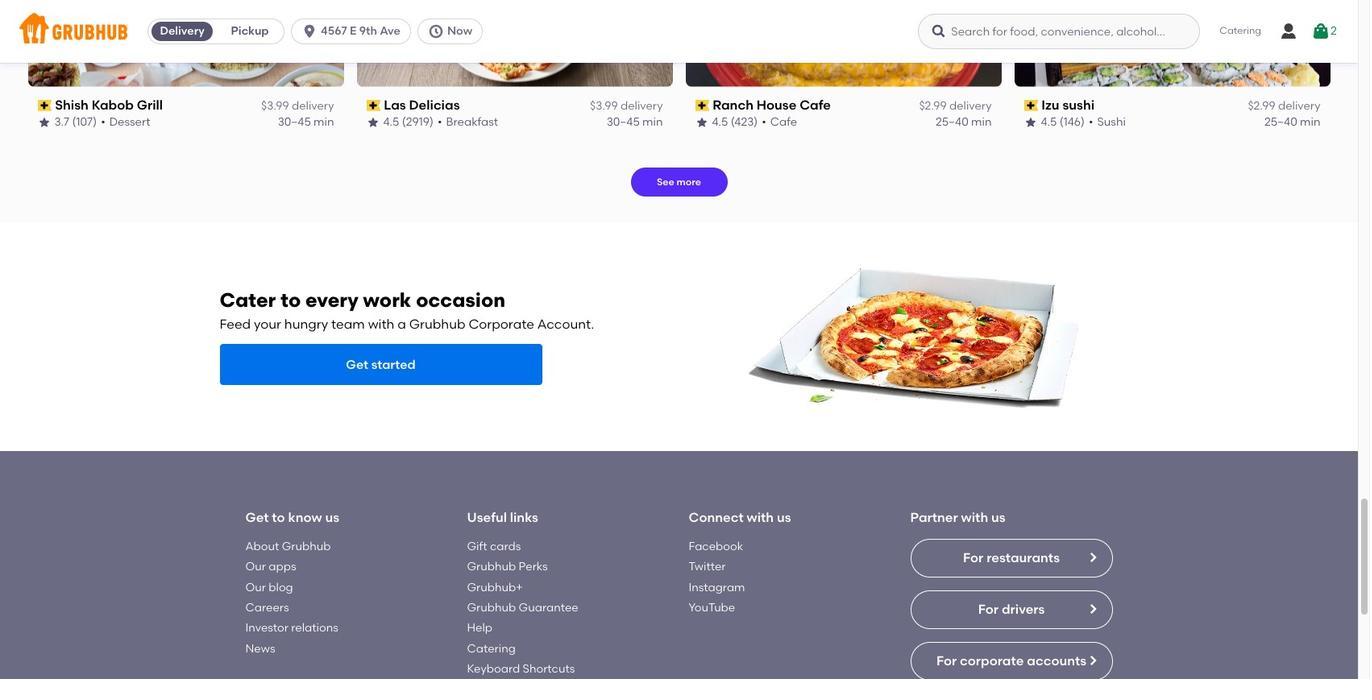 Task type: describe. For each thing, give the bounding box(es) containing it.
las
[[384, 97, 406, 113]]

30–45 for shish kabob grill
[[278, 115, 311, 129]]

$2.99 delivery for ranch house cafe
[[919, 99, 992, 113]]

2 button
[[1311, 17, 1337, 46]]

for for for drivers
[[978, 602, 999, 617]]

• for kabob
[[101, 115, 105, 129]]

(423)
[[731, 115, 758, 129]]

4.5 for izu sushi
[[1041, 115, 1057, 129]]

subscription pass image
[[1024, 100, 1038, 111]]

$2.99 for izu sushi
[[1248, 99, 1276, 113]]

catering link
[[467, 642, 516, 656]]

30–45 for las delicias
[[607, 115, 640, 129]]

corporate
[[960, 654, 1024, 669]]

e
[[350, 24, 357, 38]]

useful links
[[467, 510, 538, 525]]

• for delicias
[[438, 115, 442, 129]]

relations
[[291, 622, 338, 635]]

restaurants
[[987, 551, 1060, 566]]

catering button
[[1208, 13, 1273, 50]]

subscription pass image for ranch house cafe
[[695, 100, 709, 111]]

now
[[447, 24, 472, 38]]

30–45 min for las delicias
[[607, 115, 663, 129]]

grubhub inside about grubhub our apps our blog careers investor relations news
[[282, 540, 331, 554]]

(2919)
[[402, 115, 434, 129]]

$3.99 for las delicias
[[590, 99, 618, 113]]

ranch house cafe logo image
[[686, 0, 1001, 87]]

facebook link
[[689, 540, 743, 554]]

careers
[[245, 601, 289, 615]]

2 horizontal spatial svg image
[[1279, 22, 1298, 41]]

izu
[[1042, 97, 1060, 113]]

every
[[305, 288, 358, 312]]

work
[[363, 288, 411, 312]]

get for get started
[[346, 357, 368, 372]]

occasion
[[416, 288, 505, 312]]

svg image inside now button
[[428, 23, 444, 39]]

3.7
[[54, 115, 69, 129]]

feed
[[220, 317, 251, 332]]

4.5 for las delicias
[[383, 115, 399, 129]]

youtube
[[689, 601, 735, 615]]

twitter
[[689, 560, 726, 574]]

your
[[254, 317, 281, 332]]

youtube link
[[689, 601, 735, 615]]

hungry
[[284, 317, 328, 332]]

right image for for restaurants
[[1086, 551, 1099, 564]]

help link
[[467, 622, 492, 635]]

drivers
[[1002, 602, 1045, 617]]

house
[[757, 97, 797, 113]]

25–40 min for ranch house cafe
[[936, 115, 992, 129]]

subscription pass image for las delicias
[[366, 100, 381, 111]]

now button
[[417, 19, 489, 44]]

svg image for 4567 e 9th ave
[[302, 23, 318, 39]]

us for partner with us
[[991, 510, 1006, 525]]

shish kabob grill
[[55, 97, 163, 113]]

25–40 min for izu sushi
[[1265, 115, 1321, 129]]

news
[[245, 642, 275, 656]]

grubhub down grubhub+
[[467, 601, 516, 615]]

team
[[331, 317, 365, 332]]

news link
[[245, 642, 275, 656]]

izu sushi logo image
[[1014, 0, 1330, 87]]

4567 e 9th ave button
[[291, 19, 417, 44]]

for corporate accounts link
[[910, 642, 1113, 679]]

help
[[467, 622, 492, 635]]

get started
[[346, 357, 416, 372]]

cards
[[490, 540, 521, 554]]

(107)
[[72, 115, 97, 129]]

know
[[288, 510, 322, 525]]

grubhub guarantee link
[[467, 601, 579, 615]]

get started link
[[220, 344, 542, 386]]

4.5 (146)
[[1041, 115, 1085, 129]]

get to know us
[[245, 510, 339, 525]]

4567
[[321, 24, 347, 38]]

instagram link
[[689, 581, 745, 595]]

delicias
[[409, 97, 460, 113]]

for drivers link
[[910, 591, 1113, 630]]

delivery for ranch house cafe
[[949, 99, 992, 113]]

las delicias
[[384, 97, 460, 113]]

about grubhub link
[[245, 540, 331, 554]]

grubhub+
[[467, 581, 523, 595]]

save this restaurant button for grill
[[305, 0, 334, 23]]

pickup
[[231, 24, 269, 38]]

guarantee
[[519, 601, 579, 615]]

sushi
[[1097, 115, 1126, 129]]

$3.99 for shish kabob grill
[[261, 99, 289, 113]]

our blog link
[[245, 581, 293, 595]]

connect with us
[[689, 510, 791, 525]]

to for every
[[281, 288, 301, 312]]

about
[[245, 540, 279, 554]]

a
[[398, 317, 406, 332]]

see
[[657, 176, 674, 187]]

catering inside 'button'
[[1220, 25, 1261, 37]]

twitter link
[[689, 560, 726, 574]]

delivery for las delicias
[[621, 99, 663, 113]]

with for connect
[[747, 510, 774, 525]]

facebook
[[689, 540, 743, 554]]

links
[[510, 510, 538, 525]]

delivery
[[160, 24, 205, 38]]

min for ranch house cafe
[[971, 115, 992, 129]]

for restaurants link
[[910, 539, 1113, 578]]

4.5 for ranch house cafe
[[712, 115, 728, 129]]

star icon image for izu sushi
[[1024, 116, 1037, 129]]

cater
[[220, 288, 276, 312]]

careers link
[[245, 601, 289, 615]]

$3.99 delivery for las delicias
[[590, 99, 663, 113]]

save this restaurant image
[[310, 0, 329, 18]]

right image for for corporate accounts
[[1086, 655, 1099, 667]]

min for shish kabob grill
[[314, 115, 334, 129]]

apps
[[269, 560, 296, 574]]



Task type: locate. For each thing, give the bounding box(es) containing it.
25–40 for ranch house cafe
[[936, 115, 969, 129]]

1 25–40 from the left
[[936, 115, 969, 129]]

svg image right 'catering' 'button'
[[1311, 22, 1331, 41]]

• down delicias
[[438, 115, 442, 129]]

4.5 down ranch
[[712, 115, 728, 129]]

to up hungry
[[281, 288, 301, 312]]

1 our from the top
[[245, 560, 266, 574]]

get left started
[[346, 357, 368, 372]]

perks
[[519, 560, 548, 574]]

catering inside gift cards grubhub perks grubhub+ grubhub guarantee help catering keyboard shortcuts
[[467, 642, 516, 656]]

grubhub inside cater to every work occasion feed your hungry team with a grubhub corporate account.
[[409, 317, 465, 332]]

us right the know on the left
[[325, 510, 339, 525]]

for down partner with us at the bottom right of page
[[963, 551, 984, 566]]

0 vertical spatial get
[[346, 357, 368, 372]]

1 horizontal spatial 30–45
[[607, 115, 640, 129]]

1 horizontal spatial subscription pass image
[[366, 100, 381, 111]]

1 horizontal spatial 25–40 min
[[1265, 115, 1321, 129]]

svg image left 4567
[[302, 23, 318, 39]]

star icon image left "3.7"
[[37, 116, 50, 129]]

gift cards link
[[467, 540, 521, 554]]

4 star icon image from the left
[[1024, 116, 1037, 129]]

save this restaurant button for cafe
[[963, 0, 992, 23]]

2 $2.99 from the left
[[1248, 99, 1276, 113]]

1 $2.99 from the left
[[919, 99, 947, 113]]

4.5 down izu
[[1041, 115, 1057, 129]]

3.7 (107)
[[54, 115, 97, 129]]

2 $3.99 from the left
[[590, 99, 618, 113]]

sushi
[[1063, 97, 1095, 113]]

right image
[[1086, 551, 1099, 564], [1086, 655, 1099, 667]]

us up for restaurants
[[991, 510, 1006, 525]]

2 horizontal spatial save this restaurant button
[[1292, 0, 1321, 23]]

cafe down house
[[770, 115, 797, 129]]

shish kabob grill logo image
[[28, 0, 344, 87]]

with right connect
[[747, 510, 774, 525]]

delivery down 2 button
[[1278, 99, 1321, 113]]

0 horizontal spatial $3.99 delivery
[[261, 99, 334, 113]]

• for house
[[762, 115, 766, 129]]

1 horizontal spatial catering
[[1220, 25, 1261, 37]]

2 save this restaurant image from the left
[[1296, 0, 1316, 18]]

1 $2.99 delivery from the left
[[919, 99, 992, 113]]

1 horizontal spatial $3.99
[[590, 99, 618, 113]]

1 delivery from the left
[[292, 99, 334, 113]]

2 star icon image from the left
[[366, 116, 379, 129]]

0 horizontal spatial 30–45 min
[[278, 115, 334, 129]]

delivery button
[[148, 19, 216, 44]]

3 • from the left
[[762, 115, 766, 129]]

to inside cater to every work occasion feed your hungry team with a grubhub corporate account.
[[281, 288, 301, 312]]

gift
[[467, 540, 487, 554]]

0 horizontal spatial $3.99
[[261, 99, 289, 113]]

$3.99 delivery
[[261, 99, 334, 113], [590, 99, 663, 113]]

our down about
[[245, 560, 266, 574]]

delivery up the see
[[621, 99, 663, 113]]

us
[[325, 510, 339, 525], [777, 510, 791, 525], [991, 510, 1006, 525]]

ranch house cafe
[[713, 97, 831, 113]]

1 horizontal spatial save this restaurant image
[[1296, 0, 1316, 18]]

star icon image for ranch house cafe
[[695, 116, 708, 129]]

2 • from the left
[[438, 115, 442, 129]]

• dessert
[[101, 115, 150, 129]]

our apps link
[[245, 560, 296, 574]]

• sushi
[[1089, 115, 1126, 129]]

delivery
[[292, 99, 334, 113], [621, 99, 663, 113], [949, 99, 992, 113], [1278, 99, 1321, 113]]

1 horizontal spatial with
[[747, 510, 774, 525]]

1 save this restaurant image from the left
[[968, 0, 987, 18]]

subscription pass image left shish
[[37, 100, 52, 111]]

ranch
[[713, 97, 754, 113]]

1 30–45 min from the left
[[278, 115, 334, 129]]

star icon image left 4.5 (2919)
[[366, 116, 379, 129]]

instagram
[[689, 581, 745, 595]]

grubhub+ link
[[467, 581, 523, 595]]

0 horizontal spatial svg image
[[428, 23, 444, 39]]

4 • from the left
[[1089, 115, 1093, 129]]

for corporate accounts
[[936, 654, 1087, 669]]

0 horizontal spatial subscription pass image
[[37, 100, 52, 111]]

2 horizontal spatial subscription pass image
[[695, 100, 709, 111]]

0 horizontal spatial 25–40 min
[[936, 115, 992, 129]]

1 right image from the top
[[1086, 551, 1099, 564]]

get up about
[[245, 510, 269, 525]]

1 vertical spatial catering
[[467, 642, 516, 656]]

1 $3.99 from the left
[[261, 99, 289, 113]]

save this restaurant button
[[305, 0, 334, 23], [963, 0, 992, 23], [1292, 0, 1321, 23]]

right image inside for corporate accounts link
[[1086, 655, 1099, 667]]

2
[[1331, 24, 1337, 38]]

2 min from the left
[[642, 115, 663, 129]]

cafe right house
[[800, 97, 831, 113]]

1 4.5 from the left
[[383, 115, 399, 129]]

grubhub down the occasion
[[409, 317, 465, 332]]

1 horizontal spatial 30–45 min
[[607, 115, 663, 129]]

breakfast
[[446, 115, 498, 129]]

1 subscription pass image from the left
[[37, 100, 52, 111]]

2 30–45 from the left
[[607, 115, 640, 129]]

2 subscription pass image from the left
[[366, 100, 381, 111]]

1 vertical spatial for
[[978, 602, 999, 617]]

$2.99 for ranch house cafe
[[919, 99, 947, 113]]

1 vertical spatial right image
[[1086, 655, 1099, 667]]

star icon image down subscription pass icon
[[1024, 116, 1037, 129]]

min for las delicias
[[642, 115, 663, 129]]

star icon image left "4.5 (423)" on the right of the page
[[695, 116, 708, 129]]

0 horizontal spatial cafe
[[770, 115, 797, 129]]

0 vertical spatial cafe
[[800, 97, 831, 113]]

$2.99 delivery for izu sushi
[[1248, 99, 1321, 113]]

shish
[[55, 97, 88, 113]]

3 delivery from the left
[[949, 99, 992, 113]]

25–40 min
[[936, 115, 992, 129], [1265, 115, 1321, 129]]

2 $2.99 delivery from the left
[[1248, 99, 1321, 113]]

star icon image
[[37, 116, 50, 129], [366, 116, 379, 129], [695, 116, 708, 129], [1024, 116, 1037, 129]]

0 vertical spatial our
[[245, 560, 266, 574]]

$2.99
[[919, 99, 947, 113], [1248, 99, 1276, 113]]

1 $3.99 delivery from the left
[[261, 99, 334, 113]]

for left corporate
[[936, 654, 957, 669]]

1 vertical spatial to
[[272, 510, 285, 525]]

1 horizontal spatial 4.5
[[712, 115, 728, 129]]

delivery for shish kabob grill
[[292, 99, 334, 113]]

2 4.5 from the left
[[712, 115, 728, 129]]

2 our from the top
[[245, 581, 266, 595]]

about grubhub our apps our blog careers investor relations news
[[245, 540, 338, 656]]

see more button
[[631, 167, 727, 196]]

for restaurants
[[963, 551, 1060, 566]]

our
[[245, 560, 266, 574], [245, 581, 266, 595]]

(146)
[[1060, 115, 1085, 129]]

save this restaurant image
[[968, 0, 987, 18], [1296, 0, 1316, 18]]

shortcuts
[[523, 662, 575, 676]]

save this restaurant image for izu sushi
[[1296, 0, 1316, 18]]

to left the know on the left
[[272, 510, 285, 525]]

cafe
[[800, 97, 831, 113], [770, 115, 797, 129]]

1 horizontal spatial $2.99
[[1248, 99, 1276, 113]]

0 vertical spatial catering
[[1220, 25, 1261, 37]]

grill
[[137, 97, 163, 113]]

2 us from the left
[[777, 510, 791, 525]]

2 30–45 min from the left
[[607, 115, 663, 129]]

• breakfast
[[438, 115, 498, 129]]

for left 'drivers'
[[978, 602, 999, 617]]

with right 'partner'
[[961, 510, 988, 525]]

1 save this restaurant button from the left
[[305, 0, 334, 23]]

$3.99
[[261, 99, 289, 113], [590, 99, 618, 113]]

subscription pass image for shish kabob grill
[[37, 100, 52, 111]]

3 save this restaurant button from the left
[[1292, 0, 1321, 23]]

0 horizontal spatial svg image
[[302, 23, 318, 39]]

2 vertical spatial for
[[936, 654, 957, 669]]

• down shish kabob grill
[[101, 115, 105, 129]]

• for sushi
[[1089, 115, 1093, 129]]

• down ranch house cafe on the top right of page
[[762, 115, 766, 129]]

star icon image for las delicias
[[366, 116, 379, 129]]

3 min from the left
[[971, 115, 992, 129]]

us for connect with us
[[777, 510, 791, 525]]

1 vertical spatial get
[[245, 510, 269, 525]]

right image inside for restaurants link
[[1086, 551, 1099, 564]]

• cafe
[[762, 115, 797, 129]]

right image down right image at the bottom
[[1086, 655, 1099, 667]]

30–45 min for shish kabob grill
[[278, 115, 334, 129]]

9th
[[359, 24, 377, 38]]

with inside cater to every work occasion feed your hungry team with a grubhub corporate account.
[[368, 317, 394, 332]]

2 save this restaurant button from the left
[[963, 0, 992, 23]]

las delicias logo image
[[357, 0, 673, 87]]

started
[[371, 357, 416, 372]]

for for for restaurants
[[963, 551, 984, 566]]

get
[[346, 357, 368, 372], [245, 510, 269, 525]]

2 horizontal spatial with
[[961, 510, 988, 525]]

svg image inside 4567 e 9th ave button
[[302, 23, 318, 39]]

25–40 for izu sushi
[[1265, 115, 1297, 129]]

3 us from the left
[[991, 510, 1006, 525]]

25–40
[[936, 115, 969, 129], [1265, 115, 1297, 129]]

accounts
[[1027, 654, 1087, 669]]

min
[[314, 115, 334, 129], [642, 115, 663, 129], [971, 115, 992, 129], [1300, 115, 1321, 129]]

svg image inside 2 button
[[1311, 22, 1331, 41]]

1 25–40 min from the left
[[936, 115, 992, 129]]

0 horizontal spatial save this restaurant image
[[968, 0, 987, 18]]

for drivers
[[978, 602, 1045, 617]]

get inside "link"
[[346, 357, 368, 372]]

1 horizontal spatial 25–40
[[1265, 115, 1297, 129]]

1 30–45 from the left
[[278, 115, 311, 129]]

0 vertical spatial to
[[281, 288, 301, 312]]

1 vertical spatial cafe
[[770, 115, 797, 129]]

partner with us
[[910, 510, 1006, 525]]

0 horizontal spatial us
[[325, 510, 339, 525]]

svg image for 2
[[1311, 22, 1331, 41]]

1 vertical spatial our
[[245, 581, 266, 595]]

grubhub down gift cards link
[[467, 560, 516, 574]]

1 • from the left
[[101, 115, 105, 129]]

4 delivery from the left
[[1278, 99, 1321, 113]]

to
[[281, 288, 301, 312], [272, 510, 285, 525]]

ave
[[380, 24, 401, 38]]

• right (146)
[[1089, 115, 1093, 129]]

4.5 (2919)
[[383, 115, 434, 129]]

4.5 (423)
[[712, 115, 758, 129]]

1 horizontal spatial cafe
[[800, 97, 831, 113]]

our up careers link
[[245, 581, 266, 595]]

main navigation navigation
[[0, 0, 1358, 63]]

1 horizontal spatial save this restaurant button
[[963, 0, 992, 23]]

2 right image from the top
[[1086, 655, 1099, 667]]

keyboard shortcuts link
[[467, 662, 575, 676]]

0 horizontal spatial get
[[245, 510, 269, 525]]

for inside 'link'
[[978, 602, 999, 617]]

to for know
[[272, 510, 285, 525]]

for for for corporate accounts
[[936, 654, 957, 669]]

2 25–40 from the left
[[1265, 115, 1297, 129]]

$3.99 delivery for shish kabob grill
[[261, 99, 334, 113]]

0 horizontal spatial catering
[[467, 642, 516, 656]]

0 horizontal spatial 25–40
[[936, 115, 969, 129]]

dessert
[[109, 115, 150, 129]]

gift cards grubhub perks grubhub+ grubhub guarantee help catering keyboard shortcuts
[[467, 540, 579, 676]]

for
[[963, 551, 984, 566], [978, 602, 999, 617], [936, 654, 957, 669]]

grubhub down the know on the left
[[282, 540, 331, 554]]

subscription pass image left 'las'
[[366, 100, 381, 111]]

30–45 min
[[278, 115, 334, 129], [607, 115, 663, 129]]

2 delivery from the left
[[621, 99, 663, 113]]

1 us from the left
[[325, 510, 339, 525]]

3 4.5 from the left
[[1041, 115, 1057, 129]]

svg image
[[1279, 22, 1298, 41], [428, 23, 444, 39], [931, 23, 947, 39]]

1 min from the left
[[314, 115, 334, 129]]

min for izu sushi
[[1300, 115, 1321, 129]]

cater to every work occasion feed your hungry team with a grubhub corporate account.
[[220, 288, 594, 332]]

3 subscription pass image from the left
[[695, 100, 709, 111]]

1 horizontal spatial svg image
[[931, 23, 947, 39]]

$2.99 delivery
[[919, 99, 992, 113], [1248, 99, 1321, 113]]

0 vertical spatial for
[[963, 551, 984, 566]]

0 vertical spatial right image
[[1086, 551, 1099, 564]]

right image up right image at the bottom
[[1086, 551, 1099, 564]]

facebook twitter instagram youtube
[[689, 540, 745, 615]]

get for get to know us
[[245, 510, 269, 525]]

2 horizontal spatial 4.5
[[1041, 115, 1057, 129]]

useful
[[467, 510, 507, 525]]

1 horizontal spatial $3.99 delivery
[[590, 99, 663, 113]]

right image
[[1086, 603, 1099, 616]]

svg image
[[1311, 22, 1331, 41], [302, 23, 318, 39]]

delivery for izu sushi
[[1278, 99, 1321, 113]]

0 horizontal spatial 4.5
[[383, 115, 399, 129]]

connect
[[689, 510, 744, 525]]

us right connect
[[777, 510, 791, 525]]

more
[[677, 176, 701, 187]]

save this restaurant image for ranch house cafe
[[968, 0, 987, 18]]

keyboard
[[467, 662, 520, 676]]

star icon image for shish kabob grill
[[37, 116, 50, 129]]

grubhub
[[409, 317, 465, 332], [282, 540, 331, 554], [467, 560, 516, 574], [467, 601, 516, 615]]

delivery left subscription pass icon
[[949, 99, 992, 113]]

2 25–40 min from the left
[[1265, 115, 1321, 129]]

with for partner
[[961, 510, 988, 525]]

with
[[368, 317, 394, 332], [747, 510, 774, 525], [961, 510, 988, 525]]

1 horizontal spatial svg image
[[1311, 22, 1331, 41]]

izu sushi
[[1042, 97, 1095, 113]]

0 horizontal spatial $2.99 delivery
[[919, 99, 992, 113]]

grubhub perks link
[[467, 560, 548, 574]]

1 star icon image from the left
[[37, 116, 50, 129]]

2 $3.99 delivery from the left
[[590, 99, 663, 113]]

4.5 down 'las'
[[383, 115, 399, 129]]

0 horizontal spatial with
[[368, 317, 394, 332]]

subscription pass image
[[37, 100, 52, 111], [366, 100, 381, 111], [695, 100, 709, 111]]

1 horizontal spatial $2.99 delivery
[[1248, 99, 1321, 113]]

Search for food, convenience, alcohol... search field
[[918, 14, 1200, 49]]

kabob
[[92, 97, 134, 113]]

subscription pass image left ranch
[[695, 100, 709, 111]]

1 horizontal spatial get
[[346, 357, 368, 372]]

blog
[[269, 581, 293, 595]]

corporate
[[469, 317, 534, 332]]

4 min from the left
[[1300, 115, 1321, 129]]

3 star icon image from the left
[[695, 116, 708, 129]]

with left a
[[368, 317, 394, 332]]

delivery down 4567
[[292, 99, 334, 113]]

0 horizontal spatial save this restaurant button
[[305, 0, 334, 23]]

0 horizontal spatial $2.99
[[919, 99, 947, 113]]

investor relations link
[[245, 622, 338, 635]]

1 horizontal spatial us
[[777, 510, 791, 525]]

2 horizontal spatial us
[[991, 510, 1006, 525]]

0 horizontal spatial 30–45
[[278, 115, 311, 129]]



Task type: vqa. For each thing, say whether or not it's contained in the screenshot.


